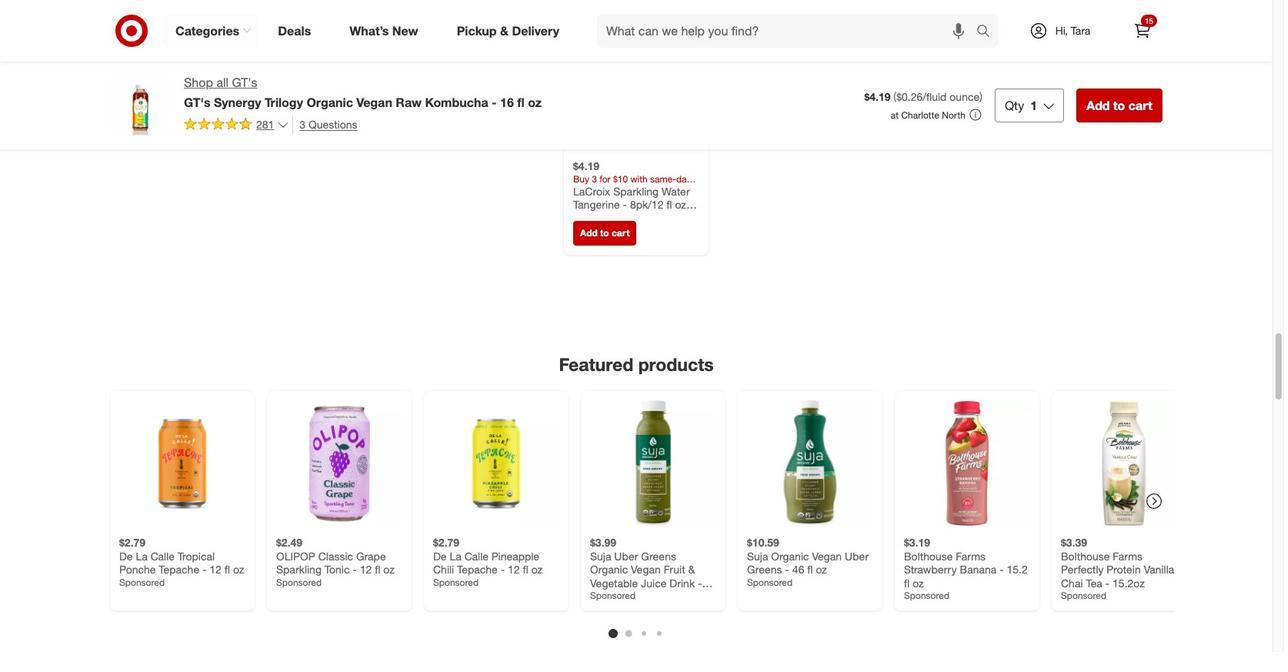 Task type: locate. For each thing, give the bounding box(es) containing it.
$2.79 de la calle pineapple chili tepache - 12 fl oz sponsored
[[433, 536, 543, 587]]

0 horizontal spatial cart
[[612, 227, 630, 239]]

1 vertical spatial gt's
[[184, 95, 211, 110]]

bolthouse inside $3.19 bolthouse farms strawberry banana - 15.2 fl oz sponsored
[[905, 549, 953, 562]]

la for ponche
[[136, 549, 148, 562]]

farms for protein
[[1113, 549, 1143, 562]]

0 vertical spatial cart
[[1129, 98, 1153, 113]]

water
[[662, 185, 690, 198]]

0 vertical spatial sparkling
[[614, 185, 659, 198]]

suja down $10.59
[[748, 549, 769, 562]]

la
[[136, 549, 148, 562], [450, 549, 462, 562]]

hi,
[[1056, 24, 1069, 37]]

protein
[[1107, 562, 1142, 576]]

1 horizontal spatial &
[[689, 562, 695, 576]]

- inside $2.79 de la calle pineapple chili tepache - 12 fl oz sponsored
[[501, 562, 505, 576]]

1 vertical spatial cart
[[612, 227, 630, 239]]

hi, tara
[[1056, 24, 1091, 37]]

sponsored
[[119, 576, 165, 587], [276, 576, 322, 587], [433, 576, 479, 587], [748, 576, 793, 587], [590, 589, 636, 601], [905, 589, 950, 601], [1062, 589, 1107, 601]]

sparkling inside lacroix sparkling water tangerine - 8pk/12 fl oz cans
[[614, 185, 659, 198]]

suja uber greens organic vegan fruit & vegetable juice drink - 12 fl oz image
[[590, 400, 717, 526]]

oz inside $2.49 olipop classic grape sparkling tonic - 12 fl oz sponsored
[[384, 562, 395, 576]]

bolthouse for $3.39
[[1062, 549, 1110, 562]]

ounce
[[950, 90, 980, 103]]

organic up 46
[[772, 549, 810, 562]]

15.2oz
[[1113, 576, 1145, 589]]

tropical
[[178, 549, 215, 562]]

2 $2.79 from the left
[[433, 536, 460, 549]]

1 bolthouse from the left
[[905, 549, 953, 562]]

0 horizontal spatial organic
[[307, 95, 353, 110]]

organic up vegetable in the bottom of the page
[[590, 562, 628, 576]]

fl
[[518, 95, 525, 110], [667, 198, 673, 211], [225, 562, 230, 576], [375, 562, 381, 576], [523, 562, 529, 576], [808, 562, 813, 576], [905, 576, 910, 589], [605, 589, 611, 603]]

tepache
[[159, 562, 199, 576], [457, 562, 498, 576]]

0 vertical spatial $4.19
[[865, 90, 891, 103]]

bolthouse up perfectly
[[1062, 549, 1110, 562]]

0 horizontal spatial calle
[[151, 549, 175, 562]]

0 horizontal spatial farms
[[956, 549, 986, 562]]

-
[[492, 95, 497, 110], [623, 198, 627, 211], [202, 562, 207, 576], [353, 562, 357, 576], [501, 562, 505, 576], [786, 562, 790, 576], [1000, 562, 1004, 576], [698, 576, 702, 589], [1106, 576, 1110, 589]]

12
[[210, 562, 222, 576], [360, 562, 372, 576], [508, 562, 520, 576], [590, 589, 602, 603]]

2 suja from the left
[[748, 549, 769, 562]]

15
[[1145, 16, 1154, 25]]

1 horizontal spatial organic
[[590, 562, 628, 576]]

de
[[119, 549, 133, 562], [433, 549, 447, 562]]

0 horizontal spatial bolthouse
[[905, 549, 953, 562]]

sponsored down "strawberry"
[[905, 589, 950, 601]]

1 vertical spatial add
[[580, 227, 598, 239]]

$3.99
[[590, 536, 617, 549]]

- left 16
[[492, 95, 497, 110]]

2 horizontal spatial organic
[[772, 549, 810, 562]]

de inside $2.79 de la calle pineapple chili tepache - 12 fl oz sponsored
[[433, 549, 447, 562]]

suja
[[590, 549, 612, 562], [748, 549, 769, 562]]

1 vertical spatial $4.19
[[574, 160, 600, 173]]

sparkling
[[614, 185, 659, 198], [276, 562, 322, 576]]

1 tepache from the left
[[159, 562, 199, 576]]

3 questions
[[300, 118, 358, 131]]

pickup & delivery
[[457, 23, 560, 38]]

farms up banana
[[956, 549, 986, 562]]

$3.19
[[905, 536, 931, 549]]

1 horizontal spatial uber
[[845, 549, 869, 562]]

1 calle from the left
[[151, 549, 175, 562]]

add to cart
[[1087, 98, 1153, 113], [580, 227, 630, 239]]

0 vertical spatial to
[[1114, 98, 1126, 113]]

featured products
[[559, 353, 714, 375]]

2 calle from the left
[[465, 549, 489, 562]]

1 uber from the left
[[615, 549, 639, 562]]

1 horizontal spatial cart
[[1129, 98, 1153, 113]]

oz inside $3.99 suja uber greens organic vegan fruit & vegetable juice drink - 12 fl oz
[[614, 589, 625, 603]]

$4.19 for $4.19
[[574, 160, 600, 173]]

0 vertical spatial gt's
[[232, 75, 258, 90]]

1 horizontal spatial farms
[[1113, 549, 1143, 562]]

$10.59 suja organic vegan uber greens - 46 fl oz sponsored
[[748, 536, 869, 587]]

organic up 3 questions
[[307, 95, 353, 110]]

- inside shop all gt's gt's synergy trilogy organic vegan raw kombucha - 16 fl oz
[[492, 95, 497, 110]]

0 horizontal spatial tepache
[[159, 562, 199, 576]]

oz inside lacroix sparkling water tangerine - 8pk/12 fl oz cans
[[676, 198, 687, 211]]

0 horizontal spatial de
[[119, 549, 133, 562]]

12 down tropical
[[210, 562, 222, 576]]

0 horizontal spatial add to cart
[[580, 227, 630, 239]]

- down pineapple
[[501, 562, 505, 576]]

1 vertical spatial sparkling
[[276, 562, 322, 576]]

add to cart button
[[1077, 88, 1163, 122], [574, 221, 637, 245]]

$3.99 suja uber greens organic vegan fruit & vegetable juice drink - 12 fl oz
[[590, 536, 702, 603]]

0 horizontal spatial to
[[601, 227, 609, 239]]

0 horizontal spatial vegan
[[357, 95, 393, 110]]

oz inside $3.19 bolthouse farms strawberry banana - 15.2 fl oz sponsored
[[913, 576, 924, 589]]

1 horizontal spatial suja
[[748, 549, 769, 562]]

- left 46
[[786, 562, 790, 576]]

12 down pineapple
[[508, 562, 520, 576]]

1 la from the left
[[136, 549, 148, 562]]

raw
[[396, 95, 422, 110]]

0 vertical spatial add to cart
[[1087, 98, 1153, 113]]

de up ponche
[[119, 549, 133, 562]]

15.2
[[1007, 562, 1028, 576]]

deals
[[278, 23, 311, 38]]

1 horizontal spatial bolthouse
[[1062, 549, 1110, 562]]

- right tonic
[[353, 562, 357, 576]]

gt's
[[232, 75, 258, 90], [184, 95, 211, 110]]

organic inside $3.99 suja uber greens organic vegan fruit & vegetable juice drink - 12 fl oz
[[590, 562, 628, 576]]

0 horizontal spatial uber
[[615, 549, 639, 562]]

fl inside $3.99 suja uber greens organic vegan fruit & vegetable juice drink - 12 fl oz
[[605, 589, 611, 603]]

0 horizontal spatial add to cart button
[[574, 221, 637, 245]]

What can we help you find? suggestions appear below search field
[[597, 14, 981, 48]]

2 uber from the left
[[845, 549, 869, 562]]

bolthouse inside $3.39 bolthouse farms perfectly protein vanilla chai tea - 15.2oz sponsored
[[1062, 549, 1110, 562]]

farms inside $3.19 bolthouse farms strawberry banana - 15.2 fl oz sponsored
[[956, 549, 986, 562]]

what's
[[350, 23, 389, 38]]

& right pickup
[[500, 23, 509, 38]]

add
[[1087, 98, 1111, 113], [580, 227, 598, 239]]

0 vertical spatial &
[[500, 23, 509, 38]]

0 horizontal spatial $2.79
[[119, 536, 146, 549]]

lacroix sparkling water tangerine - 8pk/12 fl oz cans image
[[574, 24, 700, 150]]

$4.19 ( $0.26 /fluid ounce )
[[865, 90, 983, 103]]

cart for the bottom add to cart button
[[612, 227, 630, 239]]

$2.79 inside $2.79 de la calle pineapple chili tepache - 12 fl oz sponsored
[[433, 536, 460, 549]]

$4.19 left (
[[865, 90, 891, 103]]

farms inside $3.39 bolthouse farms perfectly protein vanilla chai tea - 15.2oz sponsored
[[1113, 549, 1143, 562]]

calle
[[151, 549, 175, 562], [465, 549, 489, 562]]

add down cans
[[580, 227, 598, 239]]

1 de from the left
[[119, 549, 133, 562]]

oz inside shop all gt's gt's synergy trilogy organic vegan raw kombucha - 16 fl oz
[[528, 95, 542, 110]]

bolthouse up "strawberry"
[[905, 549, 953, 562]]

fl inside $10.59 suja organic vegan uber greens - 46 fl oz sponsored
[[808, 562, 813, 576]]

1 horizontal spatial $4.19
[[865, 90, 891, 103]]

add right the 1 on the top of the page
[[1087, 98, 1111, 113]]

1 horizontal spatial sparkling
[[614, 185, 659, 198]]

what's new
[[350, 23, 419, 38]]

1 horizontal spatial tepache
[[457, 562, 498, 576]]

calle up ponche
[[151, 549, 175, 562]]

fl inside $2.79 de la calle pineapple chili tepache - 12 fl oz sponsored
[[523, 562, 529, 576]]

farms
[[956, 549, 986, 562], [1113, 549, 1143, 562]]

la up ponche
[[136, 549, 148, 562]]

add to cart for the bottom add to cart button
[[580, 227, 630, 239]]

$2.79 up the chili
[[433, 536, 460, 549]]

0 horizontal spatial sparkling
[[276, 562, 322, 576]]

& up drink in the bottom of the page
[[689, 562, 695, 576]]

- left 8pk/12
[[623, 198, 627, 211]]

sponsored down the "olipop"
[[276, 576, 322, 587]]

- right tea
[[1106, 576, 1110, 589]]

2 farms from the left
[[1113, 549, 1143, 562]]

suja organic vegan uber greens - 46 fl oz image
[[748, 400, 874, 526]]

suja down $3.99
[[590, 549, 612, 562]]

1 $2.79 from the left
[[119, 536, 146, 549]]

organic inside $10.59 suja organic vegan uber greens - 46 fl oz sponsored
[[772, 549, 810, 562]]

cart down 15 link
[[1129, 98, 1153, 113]]

pickup
[[457, 23, 497, 38]]

sponsored inside $2.49 olipop classic grape sparkling tonic - 12 fl oz sponsored
[[276, 576, 322, 587]]

organic
[[307, 95, 353, 110], [772, 549, 810, 562], [590, 562, 628, 576]]

cart
[[1129, 98, 1153, 113], [612, 227, 630, 239]]

greens
[[642, 549, 677, 562], [748, 562, 783, 576]]

gt's down shop
[[184, 95, 211, 110]]

)
[[980, 90, 983, 103]]

vanilla
[[1145, 562, 1175, 576]]

calle left pineapple
[[465, 549, 489, 562]]

1 horizontal spatial de
[[433, 549, 447, 562]]

greens down $10.59
[[748, 562, 783, 576]]

de for de la calle pineapple chili tepache - 12 fl oz
[[433, 549, 447, 562]]

$2.79 up ponche
[[119, 536, 146, 549]]

1 suja from the left
[[590, 549, 612, 562]]

add to cart for add to cart button to the right
[[1087, 98, 1153, 113]]

0 vertical spatial add to cart button
[[1077, 88, 1163, 122]]

1 horizontal spatial add to cart
[[1087, 98, 1153, 113]]

0 horizontal spatial $4.19
[[574, 160, 600, 173]]

12 down grape
[[360, 562, 372, 576]]

1 vertical spatial add to cart
[[580, 227, 630, 239]]

2 de from the left
[[433, 549, 447, 562]]

la inside $2.79 de la calle tropical ponche tepache - 12 fl oz sponsored
[[136, 549, 148, 562]]

tepache right the chili
[[457, 562, 498, 576]]

sparkling down the "olipop"
[[276, 562, 322, 576]]

suja inside $10.59 suja organic vegan uber greens - 46 fl oz sponsored
[[748, 549, 769, 562]]

add for add to cart button to the right
[[1087, 98, 1111, 113]]

0 horizontal spatial la
[[136, 549, 148, 562]]

1 horizontal spatial greens
[[748, 562, 783, 576]]

to for add to cart button to the right
[[1114, 98, 1126, 113]]

0 horizontal spatial greens
[[642, 549, 677, 562]]

sponsored down tea
[[1062, 589, 1107, 601]]

- inside lacroix sparkling water tangerine - 8pk/12 fl oz cans
[[623, 198, 627, 211]]

sponsored down 46
[[748, 576, 793, 587]]

1 farms from the left
[[956, 549, 986, 562]]

farms up protein
[[1113, 549, 1143, 562]]

products
[[639, 353, 714, 375]]

tepache inside $2.79 de la calle tropical ponche tepache - 12 fl oz sponsored
[[159, 562, 199, 576]]

suja inside $3.99 suja uber greens organic vegan fruit & vegetable juice drink - 12 fl oz
[[590, 549, 612, 562]]

qty 1
[[1005, 98, 1038, 113]]

$3.19 bolthouse farms strawberry banana - 15.2 fl oz sponsored
[[905, 536, 1028, 601]]

tepache inside $2.79 de la calle pineapple chili tepache - 12 fl oz sponsored
[[457, 562, 498, 576]]

1 horizontal spatial to
[[1114, 98, 1126, 113]]

oz inside $2.79 de la calle tropical ponche tepache - 12 fl oz sponsored
[[233, 562, 244, 576]]

calle inside $2.79 de la calle pineapple chili tepache - 12 fl oz sponsored
[[465, 549, 489, 562]]

12 down vegetable in the bottom of the page
[[590, 589, 602, 603]]

tepache down tropical
[[159, 562, 199, 576]]

$2.49
[[276, 536, 303, 549]]

search
[[970, 24, 1007, 40]]

to
[[1114, 98, 1126, 113], [601, 227, 609, 239]]

vegan
[[357, 95, 393, 110], [813, 549, 842, 562], [631, 562, 661, 576]]

1 horizontal spatial add
[[1087, 98, 1111, 113]]

bolthouse
[[905, 549, 953, 562], [1062, 549, 1110, 562]]

2 bolthouse from the left
[[1062, 549, 1110, 562]]

new
[[393, 23, 419, 38]]

2 la from the left
[[450, 549, 462, 562]]

/fluid
[[923, 90, 947, 103]]

2 horizontal spatial vegan
[[813, 549, 842, 562]]

sponsored down ponche
[[119, 576, 165, 587]]

greens up fruit
[[642, 549, 677, 562]]

la inside $2.79 de la calle pineapple chili tepache - 12 fl oz sponsored
[[450, 549, 462, 562]]

chai
[[1062, 576, 1084, 589]]

0 horizontal spatial suja
[[590, 549, 612, 562]]

olipop classic grape sparkling tonic - 12 fl oz image
[[276, 400, 403, 526]]

olipop
[[276, 549, 316, 562]]

- right drink in the bottom of the page
[[698, 576, 702, 589]]

0 vertical spatial add
[[1087, 98, 1111, 113]]

fl inside $2.79 de la calle tropical ponche tepache - 12 fl oz sponsored
[[225, 562, 230, 576]]

kombucha
[[425, 95, 489, 110]]

sparkling up 8pk/12
[[614, 185, 659, 198]]

2 tepache from the left
[[457, 562, 498, 576]]

1 vertical spatial to
[[601, 227, 609, 239]]

pineapple
[[492, 549, 540, 562]]

what's new link
[[337, 14, 438, 48]]

sponsored down vegetable in the bottom of the page
[[590, 589, 636, 601]]

1 horizontal spatial calle
[[465, 549, 489, 562]]

0 horizontal spatial add
[[580, 227, 598, 239]]

1 horizontal spatial vegan
[[631, 562, 661, 576]]

sponsored down the chili
[[433, 576, 479, 587]]

1 vertical spatial &
[[689, 562, 695, 576]]

de up the chili
[[433, 549, 447, 562]]

1 horizontal spatial la
[[450, 549, 462, 562]]

la up the chili
[[450, 549, 462, 562]]

- inside $3.19 bolthouse farms strawberry banana - 15.2 fl oz sponsored
[[1000, 562, 1004, 576]]

sponsored inside $2.79 de la calle pineapple chili tepache - 12 fl oz sponsored
[[433, 576, 479, 587]]

cans
[[574, 212, 598, 225]]

charlotte
[[902, 109, 940, 121]]

oz
[[528, 95, 542, 110], [676, 198, 687, 211], [233, 562, 244, 576], [384, 562, 395, 576], [532, 562, 543, 576], [816, 562, 828, 576], [913, 576, 924, 589], [614, 589, 625, 603]]

cart down lacroix sparkling water tangerine - 8pk/12 fl oz cans
[[612, 227, 630, 239]]

oz inside $10.59 suja organic vegan uber greens - 46 fl oz sponsored
[[816, 562, 828, 576]]

1 horizontal spatial $2.79
[[433, 536, 460, 549]]

de inside $2.79 de la calle tropical ponche tepache - 12 fl oz sponsored
[[119, 549, 133, 562]]

north
[[943, 109, 966, 121]]

&
[[500, 23, 509, 38], [689, 562, 695, 576]]

tepache for pineapple
[[457, 562, 498, 576]]

gt's up synergy
[[232, 75, 258, 90]]

bolthouse for $3.19
[[905, 549, 953, 562]]

$2.79 inside $2.79 de la calle tropical ponche tepache - 12 fl oz sponsored
[[119, 536, 146, 549]]

juice
[[641, 576, 667, 589]]

add for the bottom add to cart button
[[580, 227, 598, 239]]

- left 15.2 on the right bottom of the page
[[1000, 562, 1004, 576]]

& inside $3.99 suja uber greens organic vegan fruit & vegetable juice drink - 12 fl oz
[[689, 562, 695, 576]]

- down tropical
[[202, 562, 207, 576]]

$4.19 up "lacroix"
[[574, 160, 600, 173]]

0 horizontal spatial gt's
[[184, 95, 211, 110]]

calle inside $2.79 de la calle tropical ponche tepache - 12 fl oz sponsored
[[151, 549, 175, 562]]

all
[[217, 75, 229, 90]]



Task type: vqa. For each thing, say whether or not it's contained in the screenshot.
Hi, Tara
yes



Task type: describe. For each thing, give the bounding box(es) containing it.
sponsored inside $2.79 de la calle tropical ponche tepache - 12 fl oz sponsored
[[119, 576, 165, 587]]

1
[[1031, 98, 1038, 113]]

calle for tropical
[[151, 549, 175, 562]]

$3.39
[[1062, 536, 1088, 549]]

tara
[[1072, 24, 1091, 37]]

at
[[891, 109, 899, 121]]

3
[[300, 118, 306, 131]]

$2.79 for de la calle pineapple chili tepache - 12 fl oz
[[433, 536, 460, 549]]

greens inside $10.59 suja organic vegan uber greens - 46 fl oz sponsored
[[748, 562, 783, 576]]

de la calle tropical ponche tepache - 12 fl oz image
[[119, 400, 246, 526]]

fruit
[[664, 562, 686, 576]]

tonic
[[325, 562, 350, 576]]

281 link
[[184, 116, 290, 135]]

8pk/12
[[630, 198, 664, 211]]

trilogy
[[265, 95, 303, 110]]

perfectly
[[1062, 562, 1104, 576]]

de la calle pineapple chili tepache - 12 fl oz image
[[433, 400, 560, 526]]

vegan inside $10.59 suja organic vegan uber greens - 46 fl oz sponsored
[[813, 549, 842, 562]]

12 inside $2.49 olipop classic grape sparkling tonic - 12 fl oz sponsored
[[360, 562, 372, 576]]

uber inside $10.59 suja organic vegan uber greens - 46 fl oz sponsored
[[845, 549, 869, 562]]

shop all gt's gt's synergy trilogy organic vegan raw kombucha - 16 fl oz
[[184, 75, 542, 110]]

$2.79 de la calle tropical ponche tepache - 12 fl oz sponsored
[[119, 536, 244, 587]]

strawberry
[[905, 562, 957, 576]]

$3.39 bolthouse farms perfectly protein vanilla chai tea - 15.2oz sponsored
[[1062, 536, 1175, 601]]

deals link
[[265, 14, 330, 48]]

sparkling inside $2.49 olipop classic grape sparkling tonic - 12 fl oz sponsored
[[276, 562, 322, 576]]

(
[[894, 90, 897, 103]]

ponche
[[119, 562, 156, 576]]

- inside $2.79 de la calle tropical ponche tepache - 12 fl oz sponsored
[[202, 562, 207, 576]]

fl inside lacroix sparkling water tangerine - 8pk/12 fl oz cans
[[667, 198, 673, 211]]

suja for suja uber greens organic vegan fruit & vegetable juice drink - 12 fl oz
[[590, 549, 612, 562]]

fl inside shop all gt's gt's synergy trilogy organic vegan raw kombucha - 16 fl oz
[[518, 95, 525, 110]]

suja for suja organic vegan uber greens - 46 fl oz
[[748, 549, 769, 562]]

- inside $3.99 suja uber greens organic vegan fruit & vegetable juice drink - 12 fl oz
[[698, 576, 702, 589]]

bolthouse farms strawberry banana - 15.2 fl oz image
[[905, 400, 1031, 526]]

farms for banana
[[956, 549, 986, 562]]

fl inside $3.19 bolthouse farms strawberry banana - 15.2 fl oz sponsored
[[905, 576, 910, 589]]

- inside $10.59 suja organic vegan uber greens - 46 fl oz sponsored
[[786, 562, 790, 576]]

12 inside $3.99 suja uber greens organic vegan fruit & vegetable juice drink - 12 fl oz
[[590, 589, 602, 603]]

organic inside shop all gt's gt's synergy trilogy organic vegan raw kombucha - 16 fl oz
[[307, 95, 353, 110]]

qty
[[1005, 98, 1025, 113]]

- inside $3.39 bolthouse farms perfectly protein vanilla chai tea - 15.2oz sponsored
[[1106, 576, 1110, 589]]

cart for add to cart button to the right
[[1129, 98, 1153, 113]]

$2.79 for de la calle tropical ponche tepache - 12 fl oz
[[119, 536, 146, 549]]

1 horizontal spatial add to cart button
[[1077, 88, 1163, 122]]

categories
[[176, 23, 240, 38]]

0 horizontal spatial &
[[500, 23, 509, 38]]

bolthouse farms perfectly protein vanilla chai tea - 15.2oz image
[[1062, 400, 1188, 526]]

fl inside $2.49 olipop classic grape sparkling tonic - 12 fl oz sponsored
[[375, 562, 381, 576]]

image of gt's synergy trilogy organic vegan raw kombucha - 16 fl oz image
[[110, 74, 172, 135]]

questions
[[309, 118, 358, 131]]

classic
[[318, 549, 353, 562]]

pickup & delivery link
[[444, 14, 579, 48]]

search button
[[970, 14, 1007, 51]]

$0.26
[[897, 90, 923, 103]]

drink
[[670, 576, 695, 589]]

synergy
[[214, 95, 261, 110]]

12 inside $2.79 de la calle pineapple chili tepache - 12 fl oz sponsored
[[508, 562, 520, 576]]

12 inside $2.79 de la calle tropical ponche tepache - 12 fl oz sponsored
[[210, 562, 222, 576]]

lacroix
[[574, 185, 611, 198]]

$2.49 olipop classic grape sparkling tonic - 12 fl oz sponsored
[[276, 536, 395, 587]]

shop
[[184, 75, 213, 90]]

categories link
[[162, 14, 259, 48]]

chili
[[433, 562, 454, 576]]

tepache for tropical
[[159, 562, 199, 576]]

$10.59
[[748, 536, 780, 549]]

de for de la calle tropical ponche tepache - 12 fl oz
[[119, 549, 133, 562]]

grape
[[356, 549, 386, 562]]

vegan inside $3.99 suja uber greens organic vegan fruit & vegetable juice drink - 12 fl oz
[[631, 562, 661, 576]]

banana
[[960, 562, 997, 576]]

at charlotte north
[[891, 109, 966, 121]]

- inside $2.49 olipop classic grape sparkling tonic - 12 fl oz sponsored
[[353, 562, 357, 576]]

uber inside $3.99 suja uber greens organic vegan fruit & vegetable juice drink - 12 fl oz
[[615, 549, 639, 562]]

$4.19 for $4.19 ( $0.26 /fluid ounce )
[[865, 90, 891, 103]]

delivery
[[512, 23, 560, 38]]

calle for pineapple
[[465, 549, 489, 562]]

281
[[256, 118, 274, 131]]

la for chili
[[450, 549, 462, 562]]

1 vertical spatial add to cart button
[[574, 221, 637, 245]]

sponsored inside $10.59 suja organic vegan uber greens - 46 fl oz sponsored
[[748, 576, 793, 587]]

1 horizontal spatial gt's
[[232, 75, 258, 90]]

tea
[[1087, 576, 1103, 589]]

to for the bottom add to cart button
[[601, 227, 609, 239]]

sponsored inside $3.19 bolthouse farms strawberry banana - 15.2 fl oz sponsored
[[905, 589, 950, 601]]

greens inside $3.99 suja uber greens organic vegan fruit & vegetable juice drink - 12 fl oz
[[642, 549, 677, 562]]

vegan inside shop all gt's gt's synergy trilogy organic vegan raw kombucha - 16 fl oz
[[357, 95, 393, 110]]

tangerine
[[574, 198, 620, 211]]

oz inside $2.79 de la calle pineapple chili tepache - 12 fl oz sponsored
[[532, 562, 543, 576]]

46
[[793, 562, 805, 576]]

3 questions link
[[293, 116, 358, 134]]

sponsored inside $3.39 bolthouse farms perfectly protein vanilla chai tea - 15.2oz sponsored
[[1062, 589, 1107, 601]]

15 link
[[1126, 14, 1160, 48]]

featured
[[559, 353, 634, 375]]

vegetable
[[590, 576, 638, 589]]

lacroix sparkling water tangerine - 8pk/12 fl oz cans
[[574, 185, 690, 225]]

16
[[500, 95, 514, 110]]



